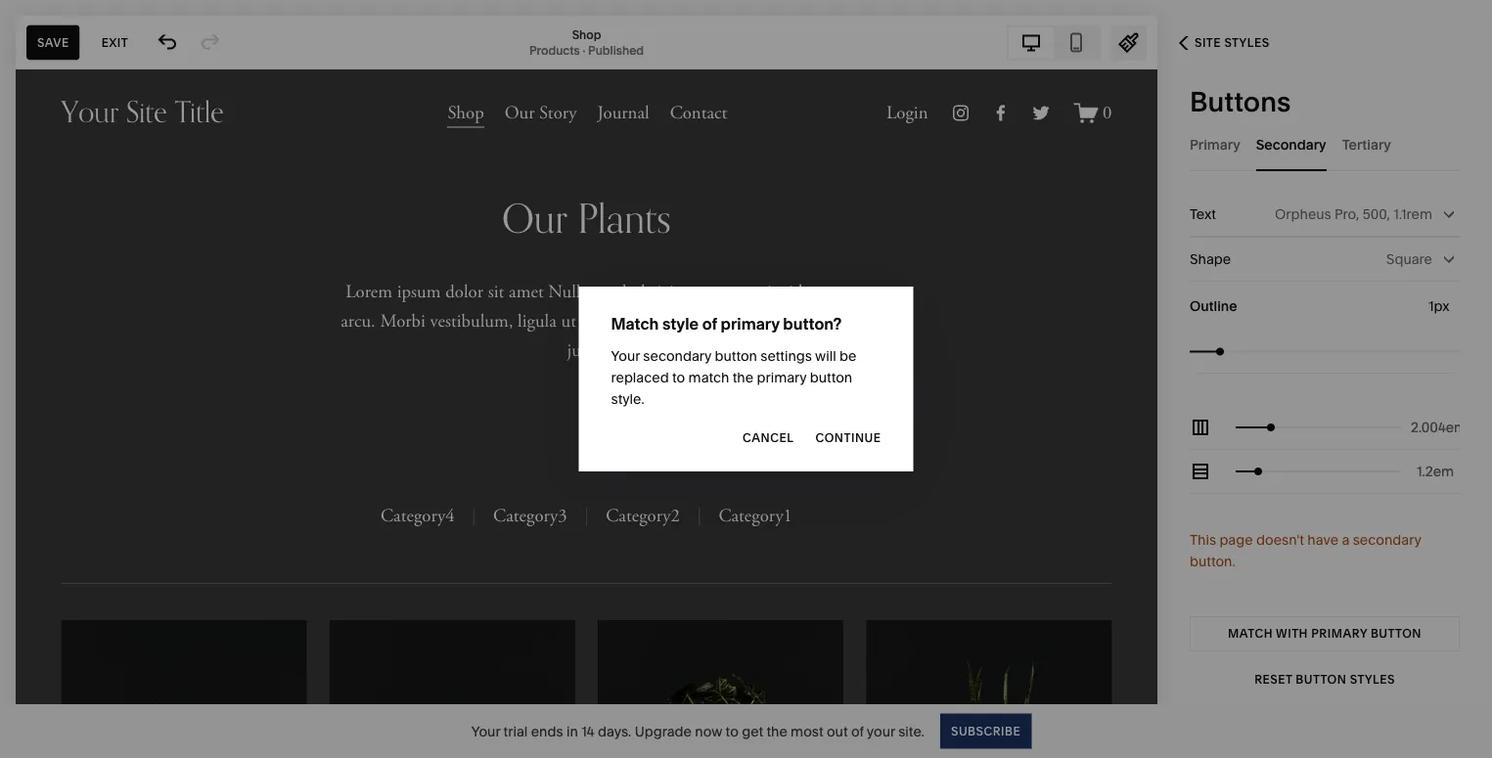 Task type: describe. For each thing, give the bounding box(es) containing it.
primary
[[1190, 136, 1240, 153]]

·
[[583, 43, 585, 57]]

orpheus pro, 500, 1.1rem
[[1275, 206, 1432, 223]]

of inside dialog
[[702, 314, 717, 333]]

orpheus
[[1275, 206, 1331, 223]]

1 vertical spatial of
[[851, 723, 864, 740]]

match
[[688, 369, 729, 386]]

button
[[1296, 673, 1347, 687]]

tertiary button
[[1342, 117, 1391, 171]]

cancel button
[[743, 421, 794, 456]]

[object Object] text field
[[1428, 295, 1454, 317]]

outline element
[[1190, 282, 1460, 374]]

match
[[611, 314, 659, 333]]

settings
[[761, 348, 812, 364]]

a
[[1342, 532, 1350, 548]]

buttons
[[1190, 85, 1291, 118]]

your
[[867, 723, 895, 740]]

text
[[1190, 206, 1216, 223]]

reset button styles
[[1254, 673, 1395, 687]]

save
[[37, 35, 69, 49]]

this
[[1190, 532, 1216, 548]]

out
[[827, 723, 848, 740]]

1 horizontal spatial to
[[726, 723, 739, 740]]

trial
[[503, 723, 528, 740]]

shop products · published
[[529, 27, 644, 57]]

14
[[581, 723, 594, 740]]

save button
[[26, 25, 80, 60]]

0 vertical spatial primary
[[721, 314, 780, 333]]

have
[[1307, 532, 1339, 548]]

your for your trial ends in 14 days. upgrade now to get the most out of your site.
[[471, 723, 500, 740]]

continue button
[[815, 421, 881, 456]]

doesn't
[[1256, 532, 1304, 548]]

this page doesn't have a secondary button.
[[1190, 532, 1421, 570]]

your trial ends in 14 days. upgrade now to get the most out of your site.
[[471, 723, 925, 740]]

0 vertical spatial button
[[715, 348, 757, 364]]

tab list containing primary
[[1190, 117, 1460, 171]]

secondary
[[1256, 136, 1326, 153]]

outline
[[1190, 298, 1237, 315]]

square
[[1386, 251, 1432, 268]]

0 vertical spatial tab list
[[1009, 27, 1099, 58]]

site.
[[898, 723, 925, 740]]

0 vertical spatial styles
[[1224, 36, 1270, 50]]

get
[[742, 723, 763, 740]]

1.1rem
[[1393, 206, 1432, 223]]



Task type: vqa. For each thing, say whether or not it's contained in the screenshot.
Site Styles button
yes



Task type: locate. For each thing, give the bounding box(es) containing it.
in
[[566, 723, 578, 740]]

of
[[702, 314, 717, 333], [851, 723, 864, 740]]

1 horizontal spatial tab list
[[1190, 117, 1460, 171]]

0 vertical spatial to
[[672, 369, 685, 386]]

0 horizontal spatial the
[[733, 369, 753, 386]]

button down will
[[810, 369, 852, 386]]

reset button styles button
[[1190, 662, 1460, 698]]

0 horizontal spatial secondary
[[643, 348, 711, 364]]

upgrade
[[635, 723, 692, 740]]

1 horizontal spatial of
[[851, 723, 864, 740]]

0 vertical spatial of
[[702, 314, 717, 333]]

reset
[[1254, 673, 1293, 687]]

styles
[[1224, 36, 1270, 50], [1350, 673, 1395, 687]]

0 vertical spatial secondary
[[643, 348, 711, 364]]

0 horizontal spatial styles
[[1224, 36, 1270, 50]]

None range field
[[1236, 406, 1400, 449], [1236, 450, 1400, 493], [1236, 406, 1400, 449], [1236, 450, 1400, 493]]

button
[[715, 348, 757, 364], [810, 369, 852, 386]]

secondary right a
[[1353, 532, 1421, 548]]

styles right 'site' at the top right
[[1224, 36, 1270, 50]]

exit button
[[91, 25, 139, 60]]

your
[[611, 348, 640, 364], [471, 723, 500, 740]]

your left 'trial'
[[471, 723, 500, 740]]

products
[[529, 43, 580, 57]]

secondary inside your secondary button settings will be replaced to match the primary button style.
[[643, 348, 711, 364]]

1 vertical spatial your
[[471, 723, 500, 740]]

site
[[1195, 36, 1221, 50]]

1 horizontal spatial the
[[766, 723, 787, 740]]

of right out
[[851, 723, 864, 740]]

now
[[695, 723, 722, 740]]

exit
[[101, 35, 128, 49]]

0 horizontal spatial to
[[672, 369, 685, 386]]

ends
[[531, 723, 563, 740]]

0 vertical spatial your
[[611, 348, 640, 364]]

site styles button
[[1157, 22, 1291, 65]]

button.
[[1190, 553, 1235, 570]]

the inside your secondary button settings will be replaced to match the primary button style.
[[733, 369, 753, 386]]

1 vertical spatial the
[[766, 723, 787, 740]]

secondary
[[643, 348, 711, 364], [1353, 532, 1421, 548]]

None text field
[[1411, 417, 1460, 438], [1411, 461, 1460, 482], [1411, 417, 1460, 438], [1411, 461, 1460, 482]]

primary inside your secondary button settings will be replaced to match the primary button style.
[[757, 369, 807, 386]]

primary button
[[1190, 117, 1240, 171]]

to left get
[[726, 723, 739, 740]]

styles right button
[[1350, 673, 1395, 687]]

500,
[[1363, 206, 1390, 223]]

primary
[[721, 314, 780, 333], [757, 369, 807, 386]]

match style of primary button?
[[611, 314, 842, 333]]

1 vertical spatial tab list
[[1190, 117, 1460, 171]]

button down match style of primary button?
[[715, 348, 757, 364]]

most
[[791, 723, 823, 740]]

published
[[588, 43, 644, 57]]

0 horizontal spatial button
[[715, 348, 757, 364]]

your up replaced
[[611, 348, 640, 364]]

will
[[815, 348, 836, 364]]

1 vertical spatial button
[[810, 369, 852, 386]]

tab list
[[1009, 27, 1099, 58], [1190, 117, 1460, 171]]

be
[[840, 348, 857, 364]]

secondary inside this page doesn't have a secondary button.
[[1353, 532, 1421, 548]]

1 vertical spatial to
[[726, 723, 739, 740]]

continue
[[815, 431, 881, 445]]

tertiary
[[1342, 136, 1391, 153]]

match style of primary button? dialog
[[579, 287, 913, 472]]

to left match at the left of the page
[[672, 369, 685, 386]]

shape
[[1190, 251, 1231, 268]]

secondary down style
[[643, 348, 711, 364]]

page
[[1219, 532, 1253, 548]]

0 horizontal spatial your
[[471, 723, 500, 740]]

the right get
[[766, 723, 787, 740]]

pro,
[[1335, 206, 1359, 223]]

to
[[672, 369, 685, 386], [726, 723, 739, 740]]

0 horizontal spatial of
[[702, 314, 717, 333]]

[object Object] range field
[[1190, 330, 1460, 373]]

primary up settings
[[721, 314, 780, 333]]

1 horizontal spatial styles
[[1350, 673, 1395, 687]]

the
[[733, 369, 753, 386], [766, 723, 787, 740]]

style
[[662, 314, 699, 333]]

the right match at the left of the page
[[733, 369, 753, 386]]

to inside your secondary button settings will be replaced to match the primary button style.
[[672, 369, 685, 386]]

secondary button
[[1256, 117, 1326, 171]]

your secondary button settings will be replaced to match the primary button style.
[[611, 348, 857, 408]]

1 horizontal spatial your
[[611, 348, 640, 364]]

1 horizontal spatial secondary
[[1353, 532, 1421, 548]]

of right style
[[702, 314, 717, 333]]

cancel
[[743, 431, 794, 445]]

days.
[[598, 723, 631, 740]]

your for your secondary button settings will be replaced to match the primary button style.
[[611, 348, 640, 364]]

0 vertical spatial the
[[733, 369, 753, 386]]

shop
[[572, 27, 601, 42]]

1 vertical spatial styles
[[1350, 673, 1395, 687]]

0 horizontal spatial tab list
[[1009, 27, 1099, 58]]

replaced
[[611, 369, 669, 386]]

style.
[[611, 391, 644, 408]]

button?
[[783, 314, 842, 333]]

1 horizontal spatial button
[[810, 369, 852, 386]]

1 vertical spatial secondary
[[1353, 532, 1421, 548]]

1 vertical spatial primary
[[757, 369, 807, 386]]

site styles
[[1195, 36, 1270, 50]]

your inside your secondary button settings will be replaced to match the primary button style.
[[611, 348, 640, 364]]

primary down settings
[[757, 369, 807, 386]]



